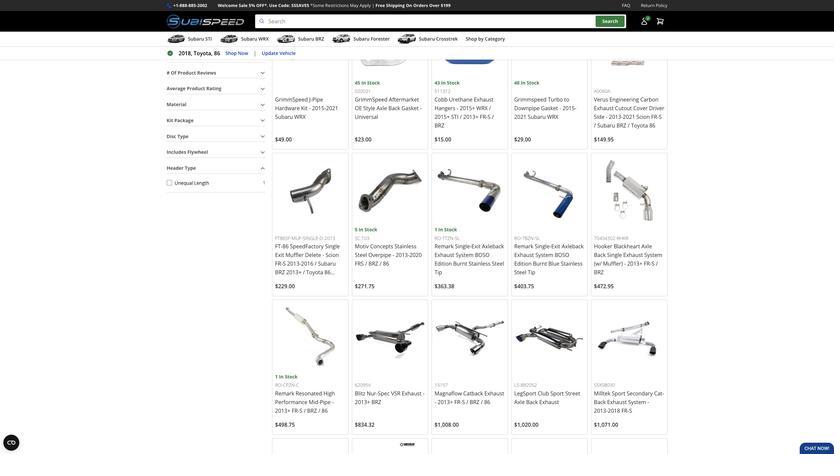 Task type: locate. For each thing, give the bounding box(es) containing it.
kit right hardware
[[301, 105, 308, 112]]

subaru inside grimmspeed turbo to downpipe gasket - 2015- 2021 subaru wrx
[[528, 113, 546, 121]]

2 vertical spatial steel
[[515, 269, 527, 276]]

0 horizontal spatial ro-
[[275, 382, 283, 388]]

brz inside 1 in stock ro-cpzn-c remark resonated high performance mid-pipe - 2013+ fr-s / brz / 86
[[307, 407, 317, 415]]

2013- inside a0060a verus engineering carbon exhaust cutout cover driver side - 2013-2021 scion fr-s / subaru brz / toyota 86
[[609, 113, 623, 121]]

2013+ up 2017+
[[286, 269, 302, 276]]

- right overpipe
[[393, 252, 394, 259]]

subaru forester button
[[332, 33, 390, 46]]

0 horizontal spatial sl
[[455, 235, 460, 241]]

sti
[[205, 36, 212, 42], [451, 113, 459, 121]]

stainless
[[395, 243, 417, 250], [469, 260, 491, 268], [561, 260, 583, 268]]

exhaust down club
[[540, 399, 559, 406]]

brz inside 43 in stock 511312 cobb urethane exhaust hangers - 2015+ wrx / 2015+ sti / 2013+ fr-s / brz
[[435, 122, 445, 129]]

- down high
[[332, 399, 334, 406]]

grimmspeed
[[275, 96, 308, 103], [355, 96, 388, 103]]

2013+ down blitz
[[355, 399, 370, 406]]

subaru right a subaru brz thumbnail image
[[298, 36, 314, 42]]

s inside 43 in stock 511312 cobb urethane exhaust hangers - 2015+ wrx / 2015+ sti / 2013+ fr-s / brz
[[488, 113, 491, 121]]

2 horizontal spatial exit
[[552, 243, 561, 250]]

scion down "cover"
[[637, 113, 650, 121]]

0 vertical spatial single
[[325, 243, 340, 250]]

$199
[[441, 2, 451, 8]]

2 horizontal spatial stainless
[[561, 260, 583, 268]]

$1,020.00
[[515, 421, 539, 429]]

1 vertical spatial type
[[185, 165, 196, 171]]

0 horizontal spatial sti
[[205, 36, 212, 42]]

axle
[[377, 105, 387, 112], [642, 243, 652, 250], [515, 399, 525, 406]]

scion inside a0060a verus engineering carbon exhaust cutout cover driver side - 2013-2021 scion fr-s / subaru brz / toyota 86
[[637, 113, 650, 121]]

of
[[171, 69, 176, 76]]

a0060a
[[594, 88, 611, 94]]

0 vertical spatial toyota
[[631, 122, 648, 129]]

1 horizontal spatial 1
[[275, 374, 278, 380]]

nur-
[[367, 390, 378, 397]]

legsport
[[515, 390, 537, 397]]

0 horizontal spatial single-
[[455, 243, 472, 250]]

exhaust
[[474, 96, 494, 103], [594, 105, 614, 112], [435, 252, 454, 259], [515, 252, 534, 259], [624, 252, 643, 259], [402, 390, 422, 397], [485, 390, 504, 397], [540, 399, 559, 406], [607, 399, 627, 406]]

brz up $15.00 in the right top of the page
[[435, 122, 445, 129]]

axle down legsport
[[515, 399, 525, 406]]

blitz nur-spec vsr exhaust - 2013+ brz image
[[355, 303, 425, 373]]

exhaust right "vsr"
[[402, 390, 422, 397]]

1 vertical spatial sti
[[451, 113, 459, 121]]

0 horizontal spatial shop
[[226, 50, 237, 56]]

verus engineering oem or similar exhaust diffuser cover - 2013+ brz image
[[355, 441, 425, 454]]

- inside a0060a verus engineering carbon exhaust cutout cover driver side - 2013-2021 scion fr-s / subaru brz / toyota 86
[[606, 113, 608, 121]]

brz down nur-
[[372, 399, 381, 406]]

header type
[[167, 165, 196, 171]]

0 vertical spatial kit
[[301, 105, 308, 112]]

brz down (w/
[[594, 269, 604, 276]]

fr-
[[480, 113, 488, 121], [651, 113, 659, 121], [275, 260, 283, 268], [644, 260, 652, 268], [454, 399, 462, 406], [292, 407, 300, 415], [622, 407, 630, 415]]

2021 inside grimmspeed j-pipe hardware kit - 2015-2021 subaru wrx
[[326, 105, 338, 112]]

1 horizontal spatial edition
[[515, 260, 532, 268]]

back down legsport
[[526, 399, 538, 406]]

subaru up '2018, toyota, 86'
[[188, 36, 204, 42]]

exhaust down the ttzn-
[[435, 252, 454, 259]]

1 vertical spatial axle
[[642, 243, 652, 250]]

86
[[214, 50, 220, 57], [650, 122, 656, 129], [283, 243, 289, 250], [383, 260, 389, 268], [325, 269, 331, 276], [484, 399, 490, 406], [322, 407, 328, 415]]

1 horizontal spatial exit
[[472, 243, 481, 250]]

shop now
[[226, 50, 248, 56]]

2013+ down blackheart
[[628, 260, 643, 268]]

subaru down delete
[[318, 260, 336, 268]]

grimmspeed up style on the top left of the page
[[355, 96, 388, 103]]

stock inside 1 in stock ro-ttzn-sl remark single-exit axleback exhaust system boso edition burnt stainless steel tip
[[444, 227, 457, 233]]

in up the ttzn-
[[439, 227, 443, 233]]

remark down tbzn- on the bottom
[[515, 243, 534, 250]]

type up unequal length
[[185, 165, 196, 171]]

legsport club sport street axle back exhaust image
[[515, 303, 585, 373]]

0 vertical spatial 2015+
[[460, 105, 475, 112]]

edition up "$363.38" at the bottom
[[435, 260, 452, 268]]

2 sport from the left
[[612, 390, 626, 397]]

2021 inside grimmspeed turbo to downpipe gasket - 2015- 2021 subaru wrx
[[515, 113, 527, 121]]

subaru inside grimmspeed j-pipe hardware kit - 2015-2021 subaru wrx
[[275, 113, 293, 121]]

muffler)
[[603, 260, 623, 268]]

may
[[350, 2, 359, 8]]

1 horizontal spatial scion
[[637, 113, 650, 121]]

gasket
[[402, 105, 419, 112], [541, 105, 558, 112]]

cobb urethane exhaust hangers - 2015+ wrx / 2015+ sti / 2013+ fr-s / brz image
[[435, 9, 505, 79]]

axle right blackheart
[[642, 243, 652, 250]]

boso inside ro-tbzn-sl remark single-exit axleback exhaust system boso edition burnt blue stainless steel tip
[[555, 252, 570, 259]]

1 grimmspeed from the left
[[275, 96, 308, 103]]

wrx inside "dropdown button"
[[259, 36, 269, 42]]

1 vertical spatial single
[[607, 252, 622, 259]]

2015+ down urethane
[[460, 105, 475, 112]]

5 in stock sc.103 motiv concepts stainless steel overpipe - 2013-2020 frs / brz / 86
[[355, 227, 422, 268]]

exhaust inside 1 in stock ro-ttzn-sl remark single-exit axleback exhaust system boso edition burnt stainless steel tip
[[435, 252, 454, 259]]

2 vertical spatial 1
[[275, 374, 278, 380]]

performance
[[275, 399, 308, 406]]

sti down hangers
[[451, 113, 459, 121]]

shop inside dropdown button
[[466, 36, 477, 42]]

axleback inside ro-tbzn-sl remark single-exit axleback exhaust system boso edition burnt blue stainless steel tip
[[562, 243, 584, 250]]

0 vertical spatial pipe
[[312, 96, 323, 103]]

remark
[[435, 243, 454, 250], [515, 243, 534, 250], [275, 390, 294, 397]]

1 vertical spatial shop
[[226, 50, 237, 56]]

unequal
[[175, 180, 193, 186]]

Unequal Length button
[[167, 180, 172, 186]]

scion down 2013
[[326, 252, 339, 259]]

stock up cpzn-
[[285, 374, 298, 380]]

1 horizontal spatial ro-
[[435, 235, 443, 241]]

off*.
[[256, 2, 268, 8]]

- down j-
[[309, 105, 311, 112]]

wrx inside grimmspeed j-pipe hardware kit - 2015-2021 subaru wrx
[[294, 113, 306, 121]]

0 horizontal spatial stainless
[[395, 243, 417, 250]]

shop by category
[[466, 36, 505, 42]]

ft-86 speedfactory single exit muffler delete - scion fr-s 2013-2016 / subaru brz 2013+ / toyota 86 2017+ image
[[275, 156, 346, 226]]

0 horizontal spatial edition
[[435, 260, 452, 268]]

exit inside 1 in stock ro-ttzn-sl remark single-exit axleback exhaust system boso edition burnt stainless steel tip
[[472, 243, 481, 250]]

1 horizontal spatial boso
[[555, 252, 570, 259]]

stock for grimmspeed aftermarket oe style axle back gasket - universal
[[367, 80, 380, 86]]

2 edition from the left
[[515, 260, 532, 268]]

1 gasket from the left
[[402, 105, 419, 112]]

crosstrek
[[436, 36, 458, 42]]

edition up $403.75
[[515, 260, 532, 268]]

search input field
[[255, 14, 626, 28]]

toyota down "cover"
[[631, 122, 648, 129]]

in inside 1 in stock ro-cpzn-c remark resonated high performance mid-pipe - 2013+ fr-s / brz / 86
[[279, 374, 284, 380]]

1 horizontal spatial kit
[[301, 105, 308, 112]]

1 inside 1 in stock ro-cpzn-c remark resonated high performance mid-pipe - 2013+ fr-s / brz / 86
[[275, 374, 278, 380]]

0 horizontal spatial axle
[[377, 105, 387, 112]]

- down urethane
[[457, 105, 459, 112]]

system inside 1 in stock ro-ttzn-sl remark single-exit axleback exhaust system boso edition burnt stainless steel tip
[[456, 252, 474, 259]]

subaru left crosstrek
[[419, 36, 435, 42]]

2013+ inside 43 in stock 511312 cobb urethane exhaust hangers - 2015+ wrx / 2015+ sti / 2013+ fr-s / brz
[[463, 113, 479, 121]]

0 horizontal spatial boso
[[475, 252, 490, 259]]

0 horizontal spatial 2015-
[[312, 105, 326, 112]]

edition inside ro-tbzn-sl remark single-exit axleback exhaust system boso edition burnt blue stainless steel tip
[[515, 260, 532, 268]]

verus
[[594, 96, 608, 103]]

1 sl from the left
[[455, 235, 460, 241]]

2 horizontal spatial 1
[[435, 227, 437, 233]]

*some
[[310, 2, 324, 8]]

product down # of product reviews
[[187, 85, 205, 92]]

system inside ro-tbzn-sl remark single-exit axleback exhaust system boso edition burnt blue stainless steel tip
[[536, 252, 554, 259]]

tip inside ro-tbzn-sl remark single-exit axleback exhaust system boso edition burnt blue stainless steel tip
[[528, 269, 536, 276]]

stock up sc.103
[[365, 227, 377, 233]]

1 single- from the left
[[455, 243, 472, 250]]

toyota down the 2016
[[306, 269, 323, 276]]

cat-
[[654, 390, 664, 397]]

single inside ft86sf-muf-single-d-2013 ft-86 speedfactory single exit muffler delete - scion fr-s 2013-2016 / subaru brz 2013+ / toyota 86 2017+
[[325, 243, 340, 250]]

1 sport from the left
[[551, 390, 564, 397]]

1 horizontal spatial sport
[[612, 390, 626, 397]]

steel inside 1 in stock ro-ttzn-sl remark single-exit axleback exhaust system boso edition burnt stainless steel tip
[[492, 260, 504, 268]]

edition
[[435, 260, 452, 268], [515, 260, 532, 268]]

1 horizontal spatial gasket
[[541, 105, 558, 112]]

$15.00
[[435, 136, 451, 143]]

1 horizontal spatial single-
[[535, 243, 552, 250]]

1 horizontal spatial remark
[[435, 243, 454, 250]]

1 vertical spatial kit
[[167, 117, 173, 124]]

category
[[485, 36, 505, 42]]

axle right style on the top left of the page
[[377, 105, 387, 112]]

single down 2013
[[325, 243, 340, 250]]

1 horizontal spatial 2015-
[[563, 105, 577, 112]]

2 axleback from the left
[[562, 243, 584, 250]]

toyota
[[631, 122, 648, 129], [306, 269, 323, 276]]

1 vertical spatial product
[[187, 85, 205, 92]]

axle inside 70404302-rhkr hooker blackheart axle back single exhaust system (w/ muffler) - 2013+ fr-s / brz
[[642, 243, 652, 250]]

stock for remark single-exit axleback exhaust system boso edition burnt stainless steel tip
[[444, 227, 457, 233]]

subaru inside a0060a verus engineering carbon exhaust cutout cover driver side - 2013-2021 scion fr-s / subaru brz / toyota 86
[[598, 122, 615, 129]]

in for cobb urethane exhaust hangers - 2015+ wrx / 2015+ sti / 2013+ fr-s / brz
[[441, 80, 446, 86]]

carbon
[[641, 96, 659, 103]]

verus engineering carbon exhaust cutout cover driver side - 2013-2021 scion fr-s / subaru brz / toyota 86 image
[[594, 9, 665, 79]]

axle inside 'legsport club sport street axle back exhaust'
[[515, 399, 525, 406]]

hooker blackheart axle back single exhaust system (w/ muffler) - 2013+ fr-s / brz image
[[594, 156, 665, 226]]

0 horizontal spatial toyota
[[306, 269, 323, 276]]

2015- down the to
[[563, 105, 577, 112]]

0 vertical spatial 1
[[263, 179, 266, 186]]

2 horizontal spatial 2021
[[623, 113, 635, 121]]

stock for remark resonated high performance mid-pipe - 2013+ fr-s / brz / 86
[[285, 374, 298, 380]]

system inside 70404302-rhkr hooker blackheart axle back single exhaust system (w/ muffler) - 2013+ fr-s / brz
[[645, 252, 663, 259]]

stock up 511312 on the right of the page
[[447, 80, 460, 86]]

stock for cobb urethane exhaust hangers - 2015+ wrx / 2015+ sti / 2013+ fr-s / brz
[[447, 80, 460, 86]]

2 grimmspeed from the left
[[355, 96, 388, 103]]

in for remark resonated high performance mid-pipe - 2013+ fr-s / brz / 86
[[279, 374, 284, 380]]

2013+ down magnaflow
[[438, 399, 453, 406]]

- down turbo
[[560, 105, 561, 112]]

subaru up now
[[241, 36, 257, 42]]

subispeed logo image
[[167, 14, 244, 28]]

brz up 2017+
[[275, 269, 285, 276]]

- inside 70404302-rhkr hooker blackheart axle back single exhaust system (w/ muffler) - 2013+ fr-s / brz
[[624, 260, 626, 268]]

2013+
[[463, 113, 479, 121], [628, 260, 643, 268], [286, 269, 302, 276], [355, 399, 370, 406], [438, 399, 453, 406], [275, 407, 290, 415]]

2021 left oe
[[326, 105, 338, 112]]

1 horizontal spatial single
[[607, 252, 622, 259]]

in inside 1 in stock ro-ttzn-sl remark single-exit axleback exhaust system boso edition burnt stainless steel tip
[[439, 227, 443, 233]]

sport right club
[[551, 390, 564, 397]]

- right side
[[606, 113, 608, 121]]

subaru wrx
[[241, 36, 269, 42]]

ro- inside 1 in stock ro-ttzn-sl remark single-exit axleback exhaust system boso edition burnt stainless steel tip
[[435, 235, 443, 241]]

sl inside ro-tbzn-sl remark single-exit axleback exhaust system boso edition burnt blue stainless steel tip
[[535, 235, 540, 241]]

type
[[178, 133, 189, 139], [185, 165, 196, 171]]

stock inside 5 in stock sc.103 motiv concepts stainless steel overpipe - 2013-2020 frs / brz / 86
[[365, 227, 377, 233]]

stock inside 1 in stock ro-cpzn-c remark resonated high performance mid-pipe - 2013+ fr-s / brz / 86
[[285, 374, 298, 380]]

2 gasket from the left
[[541, 105, 558, 112]]

0 horizontal spatial axleback
[[482, 243, 504, 250]]

axleback inside 1 in stock ro-ttzn-sl remark single-exit axleback exhaust system boso edition burnt stainless steel tip
[[482, 243, 504, 250]]

2013- down muffler
[[287, 260, 301, 268]]

1 horizontal spatial toyota
[[631, 122, 648, 129]]

5%
[[249, 2, 255, 8]]

type right disc
[[178, 133, 189, 139]]

0 horizontal spatial |
[[254, 50, 257, 57]]

brz down mid-
[[307, 407, 317, 415]]

1 edition from the left
[[435, 260, 452, 268]]

flywheel
[[187, 149, 208, 155]]

1 horizontal spatial shop
[[466, 36, 477, 42]]

tip
[[435, 269, 442, 276], [528, 269, 536, 276]]

sport
[[551, 390, 564, 397], [612, 390, 626, 397]]

single up muffler)
[[607, 252, 622, 259]]

$498.75
[[275, 421, 295, 429]]

kit package button
[[167, 116, 266, 126]]

0 horizontal spatial grimmspeed
[[275, 96, 308, 103]]

ro-tbzn-sl remark single-exit axleback exhaust system boso edition burnt blue stainless steel tip
[[515, 235, 584, 276]]

2021 down cutout
[[623, 113, 635, 121]]

0 horizontal spatial gasket
[[402, 105, 419, 112]]

aftermarket
[[389, 96, 419, 103]]

ssxsb030
[[594, 382, 615, 388]]

0 vertical spatial axle
[[377, 105, 387, 112]]

1 horizontal spatial 2015+
[[460, 105, 475, 112]]

kit inside dropdown button
[[167, 117, 173, 124]]

hooker
[[594, 243, 613, 250]]

43
[[435, 80, 440, 86]]

high
[[324, 390, 335, 397]]

2 single- from the left
[[535, 243, 552, 250]]

1 vertical spatial steel
[[492, 260, 504, 268]]

2 horizontal spatial axle
[[642, 243, 652, 250]]

type for header type
[[185, 165, 196, 171]]

0 horizontal spatial 2021
[[326, 105, 338, 112]]

tip up "$363.38" at the bottom
[[435, 269, 442, 276]]

1 horizontal spatial steel
[[492, 260, 504, 268]]

remark for remark single-exit axleback exhaust system boso edition burnt stainless steel tip
[[435, 243, 454, 250]]

grimmspeed up hardware
[[275, 96, 308, 103]]

gasket inside grimmspeed turbo to downpipe gasket - 2015- 2021 subaru wrx
[[541, 105, 558, 112]]

ro- inside 1 in stock ro-cpzn-c remark resonated high performance mid-pipe - 2013+ fr-s / brz / 86
[[275, 382, 283, 388]]

1 vertical spatial 2015+
[[435, 113, 450, 121]]

brz left a subaru forester thumbnail image
[[316, 36, 324, 42]]

brz inside blitz nur-spec vsr exhaust - 2013+ brz
[[372, 399, 381, 406]]

1 horizontal spatial stainless
[[469, 260, 491, 268]]

1 for remark single-exit axleback exhaust system boso edition burnt stainless steel tip
[[435, 227, 437, 233]]

shop
[[466, 36, 477, 42], [226, 50, 237, 56]]

86 inside 5 in stock sc.103 motiv concepts stainless steel overpipe - 2013-2020 frs / brz / 86
[[383, 260, 389, 268]]

1 axleback from the left
[[482, 243, 504, 250]]

back down the aftermarket
[[389, 105, 400, 112]]

fr- inside "milltek sport secondary cat- back exhaust system - 2013-2018 fr-s"
[[622, 407, 630, 415]]

0 vertical spatial type
[[178, 133, 189, 139]]

disc type
[[167, 133, 189, 139]]

brz
[[316, 36, 324, 42], [435, 122, 445, 129], [617, 122, 627, 129], [369, 260, 378, 268], [275, 269, 285, 276], [594, 269, 604, 276], [372, 399, 381, 406], [470, 399, 480, 406], [307, 407, 317, 415]]

0 vertical spatial |
[[372, 2, 375, 8]]

- inside blitz nur-spec vsr exhaust - 2013+ brz
[[423, 390, 425, 397]]

020031
[[355, 88, 371, 94]]

0 horizontal spatial steel
[[355, 252, 367, 259]]

piping coating
[[167, 54, 200, 60]]

system
[[456, 252, 474, 259], [536, 252, 554, 259], [645, 252, 663, 259], [628, 399, 646, 406]]

burnt
[[453, 260, 467, 268], [533, 260, 547, 268]]

1 horizontal spatial 2021
[[515, 113, 527, 121]]

burnt inside ro-tbzn-sl remark single-exit axleback exhaust system boso edition burnt blue stainless steel tip
[[533, 260, 547, 268]]

1 vertical spatial scion
[[326, 252, 339, 259]]

- left magnaflow
[[423, 390, 425, 397]]

- right muffler)
[[624, 260, 626, 268]]

0 horizontal spatial exit
[[275, 252, 284, 259]]

1 horizontal spatial grimmspeed
[[355, 96, 388, 103]]

exhaust up 2018
[[607, 399, 627, 406]]

in inside 5 in stock sc.103 motiv concepts stainless steel overpipe - 2013-2020 frs / brz / 86
[[359, 227, 363, 233]]

return policy
[[641, 2, 668, 8]]

1 horizontal spatial sl
[[535, 235, 540, 241]]

burnt up "$363.38" at the bottom
[[453, 260, 467, 268]]

back up (w/
[[594, 252, 606, 259]]

sti up toyota,
[[205, 36, 212, 42]]

sport right milltek
[[612, 390, 626, 397]]

2013- up $1,071.00
[[594, 407, 608, 415]]

stock up 020031
[[367, 80, 380, 86]]

single-
[[455, 243, 472, 250], [535, 243, 552, 250]]

back down milltek
[[594, 399, 606, 406]]

remark resonated high performance mid-pipe - 2013+ fr-s / brz / 86 image
[[275, 303, 346, 373]]

+1-888-885-2002
[[173, 2, 207, 8]]

in right 45
[[362, 80, 366, 86]]

piping coating button
[[167, 52, 266, 62]]

- right delete
[[323, 252, 324, 259]]

1 in stock ro-cpzn-c remark resonated high performance mid-pipe - 2013+ fr-s / brz / 86
[[275, 374, 335, 415]]

0 horizontal spatial single
[[325, 243, 340, 250]]

1 2015- from the left
[[312, 105, 326, 112]]

1 vertical spatial 1
[[435, 227, 437, 233]]

gasket down turbo
[[541, 105, 558, 112]]

kit left package
[[167, 117, 173, 124]]

shop left by
[[466, 36, 477, 42]]

1 horizontal spatial axle
[[515, 399, 525, 406]]

sti inside dropdown button
[[205, 36, 212, 42]]

remark inside 1 in stock ro-ttzn-sl remark single-exit axleback exhaust system boso edition burnt stainless steel tip
[[435, 243, 454, 250]]

1 horizontal spatial burnt
[[533, 260, 547, 268]]

a subaru sti thumbnail image image
[[167, 34, 185, 44]]

stainless inside ro-tbzn-sl remark single-exit axleback exhaust system boso edition burnt blue stainless steel tip
[[561, 260, 583, 268]]

wrx inside 43 in stock 511312 cobb urethane exhaust hangers - 2015+ wrx / 2015+ sti / 2013+ fr-s / brz
[[477, 105, 488, 112]]

2013- down cutout
[[609, 113, 623, 121]]

1 horizontal spatial |
[[372, 2, 375, 8]]

1 burnt from the left
[[453, 260, 467, 268]]

a subaru forester thumbnail image image
[[332, 34, 351, 44]]

1 vertical spatial pipe
[[320, 399, 331, 406]]

driver
[[649, 105, 665, 112]]

exhaust right catback
[[485, 390, 504, 397]]

1 tip from the left
[[435, 269, 442, 276]]

universal
[[355, 113, 378, 121]]

remark inside 1 in stock ro-cpzn-c remark resonated high performance mid-pipe - 2013+ fr-s / brz / 86
[[275, 390, 294, 397]]

0 vertical spatial steel
[[355, 252, 367, 259]]

2 sl from the left
[[535, 235, 540, 241]]

0 horizontal spatial 2015+
[[435, 113, 450, 121]]

a subaru wrx thumbnail image image
[[220, 34, 239, 44]]

sport inside 'legsport club sport street axle back exhaust'
[[551, 390, 564, 397]]

exhaust down verus
[[594, 105, 614, 112]]

- inside 45 in stock 020031 grimmspeed aftermarket oe style axle back gasket - universal
[[420, 105, 422, 112]]

remark down cpzn-
[[275, 390, 294, 397]]

axle for 70404302-rhkr hooker blackheart axle back single exhaust system (w/ muffler) - 2013+ fr-s / brz
[[642, 243, 652, 250]]

2015- for to
[[563, 105, 577, 112]]

brz down overpipe
[[369, 260, 378, 268]]

product right of
[[178, 69, 196, 76]]

1 horizontal spatial sti
[[451, 113, 459, 121]]

2021 down downpipe
[[515, 113, 527, 121]]

1 horizontal spatial axleback
[[562, 243, 584, 250]]

in right 43
[[441, 80, 446, 86]]

gasket down the aftermarket
[[402, 105, 419, 112]]

pipe inside 1 in stock ro-cpzn-c remark resonated high performance mid-pipe - 2013+ fr-s / brz / 86
[[320, 399, 331, 406]]

back inside 70404302-rhkr hooker blackheart axle back single exhaust system (w/ muffler) - 2013+ fr-s / brz
[[594, 252, 606, 259]]

remark single-exit axleback exhaust system boso edition burnt stainless steel tip image
[[435, 156, 505, 226]]

2 boso from the left
[[555, 252, 570, 259]]

stock up the ttzn-
[[444, 227, 457, 233]]

kit package
[[167, 117, 194, 124]]

2015- down j-
[[312, 105, 326, 112]]

| left free
[[372, 2, 375, 8]]

- inside 5 in stock sc.103 motiv concepts stainless steel overpipe - 2013-2020 frs / brz / 86
[[393, 252, 394, 259]]

speedfactory
[[290, 243, 324, 250]]

exhaust right urethane
[[474, 96, 494, 103]]

2015- for pipe
[[312, 105, 326, 112]]

2 horizontal spatial ro-
[[515, 235, 522, 241]]

+1-
[[173, 2, 180, 8]]

0 horizontal spatial scion
[[326, 252, 339, 259]]

1 horizontal spatial tip
[[528, 269, 536, 276]]

0 vertical spatial sti
[[205, 36, 212, 42]]

product inside # of product reviews dropdown button
[[178, 69, 196, 76]]

in
[[362, 80, 366, 86], [441, 80, 446, 86], [521, 80, 526, 86], [359, 227, 363, 233], [439, 227, 443, 233], [279, 374, 284, 380]]

2 burnt from the left
[[533, 260, 547, 268]]

2021 inside a0060a verus engineering carbon exhaust cutout cover driver side - 2013-2021 scion fr-s / subaru brz / toyota 86
[[623, 113, 635, 121]]

2013- right overpipe
[[396, 252, 410, 259]]

2 2015- from the left
[[563, 105, 577, 112]]

2 vertical spatial axle
[[515, 399, 525, 406]]

-
[[309, 105, 311, 112], [420, 105, 422, 112], [457, 105, 459, 112], [560, 105, 561, 112], [606, 113, 608, 121], [323, 252, 324, 259], [393, 252, 394, 259], [624, 260, 626, 268], [423, 390, 425, 397], [332, 399, 334, 406], [435, 399, 436, 406], [648, 399, 650, 406]]

0 horizontal spatial tip
[[435, 269, 442, 276]]

2 horizontal spatial steel
[[515, 269, 527, 276]]

shop left now
[[226, 50, 237, 56]]

1 vertical spatial toyota
[[306, 269, 323, 276]]

legsport club sport street axle back exhaust
[[515, 390, 580, 406]]

0 horizontal spatial kit
[[167, 117, 173, 124]]

exhaust down blackheart
[[624, 252, 643, 259]]

scion inside ft86sf-muf-single-d-2013 ft-86 speedfactory single exit muffler delete - scion fr-s 2013-2016 / subaru brz 2013+ / toyota 86 2017+
[[326, 252, 339, 259]]

- down magnaflow
[[435, 399, 436, 406]]

subaru down downpipe
[[528, 113, 546, 121]]

| right now
[[254, 50, 257, 57]]

side
[[594, 113, 605, 121]]

0 horizontal spatial sport
[[551, 390, 564, 397]]

steel inside 5 in stock sc.103 motiv concepts stainless steel overpipe - 2013-2020 frs / brz / 86
[[355, 252, 367, 259]]

exhaust inside a0060a verus engineering carbon exhaust cutout cover driver side - 2013-2021 scion fr-s / subaru brz / toyota 86
[[594, 105, 614, 112]]

0 vertical spatial scion
[[637, 113, 650, 121]]

2 horizontal spatial remark
[[515, 243, 534, 250]]

exhaust down tbzn- on the bottom
[[515, 252, 534, 259]]

tip inside 1 in stock ro-ttzn-sl remark single-exit axleback exhaust system boso edition burnt stainless steel tip
[[435, 269, 442, 276]]

fr- inside 1 in stock ro-cpzn-c remark resonated high performance mid-pipe - 2013+ fr-s / brz / 86
[[292, 407, 300, 415]]

magnaflow
[[435, 390, 462, 397]]

0 horizontal spatial burnt
[[453, 260, 467, 268]]

2 tip from the left
[[528, 269, 536, 276]]

0 vertical spatial shop
[[466, 36, 477, 42]]

subaru crosstrek
[[419, 36, 458, 42]]

2013+ down urethane
[[463, 113, 479, 121]]

remark down the ttzn-
[[435, 243, 454, 250]]

remark for remark resonated high performance mid-pipe - 2013+ fr-s / brz / 86
[[275, 390, 294, 397]]

(w/
[[594, 260, 602, 268]]

0 horizontal spatial remark
[[275, 390, 294, 397]]

subaru down hardware
[[275, 113, 293, 121]]

1 boso from the left
[[475, 252, 490, 259]]

subaru down side
[[598, 122, 615, 129]]

brz down cutout
[[617, 122, 627, 129]]

2015+ down hangers
[[435, 113, 450, 121]]

0 vertical spatial product
[[178, 69, 196, 76]]

15157 magnaflow catback exhaust - 2013+ fr-s / brz / 86
[[435, 382, 504, 406]]



Task type: vqa. For each thing, say whether or not it's contained in the screenshot.


Task type: describe. For each thing, give the bounding box(es) containing it.
d-
[[320, 235, 325, 241]]

axle inside 45 in stock 020031 grimmspeed aftermarket oe style axle back gasket - universal
[[377, 105, 387, 112]]

- inside 1 in stock ro-cpzn-c remark resonated high performance mid-pipe - 2013+ fr-s / brz / 86
[[332, 399, 334, 406]]

shop by category button
[[466, 33, 505, 46]]

511312
[[435, 88, 451, 94]]

exhaust inside 70404302-rhkr hooker blackheart axle back single exhaust system (w/ muffler) - 2013+ fr-s / brz
[[624, 252, 643, 259]]

in for grimmspeed aftermarket oe style axle back gasket - universal
[[362, 80, 366, 86]]

blitz
[[355, 390, 366, 397]]

s inside 1 in stock ro-cpzn-c remark resonated high performance mid-pipe - 2013+ fr-s / brz / 86
[[300, 407, 303, 415]]

86 inside 15157 magnaflow catback exhaust - 2013+ fr-s / brz / 86
[[484, 399, 490, 406]]

orders
[[413, 2, 428, 8]]

$363.38
[[435, 283, 454, 290]]

$1,071.00
[[594, 421, 619, 429]]

ro- for remark single-exit axleback exhaust system boso edition burnt stainless steel tip
[[435, 235, 443, 241]]

2018
[[608, 407, 620, 415]]

on
[[406, 2, 412, 8]]

blitz nur-spec vsr exhaust - 2013+ brz
[[355, 390, 425, 406]]

average
[[167, 85, 186, 92]]

faq link
[[622, 2, 631, 9]]

now
[[238, 50, 248, 56]]

2013+ inside ft86sf-muf-single-d-2013 ft-86 speedfactory single exit muffler delete - scion fr-s 2013-2016 / subaru brz 2013+ / toyota 86 2017+
[[286, 269, 302, 276]]

header type button
[[167, 163, 266, 174]]

catback
[[463, 390, 483, 397]]

search button
[[596, 16, 625, 27]]

stainless inside 1 in stock ro-ttzn-sl remark single-exit axleback exhaust system boso edition burnt stainless steel tip
[[469, 260, 491, 268]]

over
[[429, 2, 440, 8]]

axle for legsport club sport street axle back exhaust
[[515, 399, 525, 406]]

62095v
[[355, 382, 371, 388]]

length
[[194, 180, 209, 186]]

2016
[[301, 260, 313, 268]]

brz inside 70404302-rhkr hooker blackheart axle back single exhaust system (w/ muffler) - 2013+ fr-s / brz
[[594, 269, 604, 276]]

s inside 70404302-rhkr hooker blackheart axle back single exhaust system (w/ muffler) - 2013+ fr-s / brz
[[652, 260, 655, 268]]

motiv
[[355, 243, 369, 250]]

vehicle
[[280, 50, 296, 56]]

free
[[376, 2, 385, 8]]

hardware
[[275, 105, 300, 112]]

brz inside 15157 magnaflow catback exhaust - 2013+ fr-s / brz / 86
[[470, 399, 480, 406]]

2021 for grimmspeed turbo to downpipe gasket - 2015- 2021 subaru wrx
[[515, 113, 527, 121]]

fr- inside a0060a verus engineering carbon exhaust cutout cover driver side - 2013-2021 scion fr-s / subaru brz / toyota 86
[[651, 113, 659, 121]]

milltek sport secondary cat-back exhaust system - 2013-2018 fr-s image
[[594, 303, 665, 373]]

s inside "milltek sport secondary cat- back exhaust system - 2013-2018 fr-s"
[[629, 407, 632, 415]]

steel inside ro-tbzn-sl remark single-exit axleback exhaust system boso edition burnt blue stainless steel tip
[[515, 269, 527, 276]]

fr- inside 43 in stock 511312 cobb urethane exhaust hangers - 2015+ wrx / 2015+ sti / 2013+ fr-s / brz
[[480, 113, 488, 121]]

exhaust inside 15157 magnaflow catback exhaust - 2013+ fr-s / brz / 86
[[485, 390, 504, 397]]

subaru forester
[[354, 36, 390, 42]]

open widget image
[[3, 435, 19, 451]]

fr- inside ft86sf-muf-single-d-2013 ft-86 speedfactory single exit muffler delete - scion fr-s 2013-2016 / subaru brz 2013+ / toyota 86 2017+
[[275, 260, 283, 268]]

stock for motiv concepts stainless steel overpipe - 2013-2020 frs / brz / 86
[[365, 227, 377, 233]]

2002
[[197, 2, 207, 8]]

888-
[[180, 2, 189, 8]]

2018, toyota, 86
[[179, 50, 220, 57]]

86 inside a0060a verus engineering carbon exhaust cutout cover driver side - 2013-2021 scion fr-s / subaru brz / toyota 86
[[650, 122, 656, 129]]

style
[[363, 105, 375, 112]]

magnaflow catback exhaust - 2013+ fr-s / brz / 86 image
[[435, 303, 505, 373]]

to
[[564, 96, 570, 103]]

single inside 70404302-rhkr hooker blackheart axle back single exhaust system (w/ muffler) - 2013+ fr-s / brz
[[607, 252, 622, 259]]

grimmspeed j-pipe hardware kit - 2015-2021 subaru wrx
[[275, 96, 338, 121]]

kit inside grimmspeed j-pipe hardware kit - 2015-2021 subaru wrx
[[301, 105, 308, 112]]

sti inside 43 in stock 511312 cobb urethane exhaust hangers - 2015+ wrx / 2015+ sti / 2013+ fr-s / brz
[[451, 113, 459, 121]]

grimmspeed turbo to downpipe gasket - 2015-2021 subaru wrx image
[[515, 9, 585, 79]]

oe
[[355, 105, 362, 112]]

$29.00
[[515, 136, 531, 143]]

ls-
[[515, 382, 521, 388]]

2013+ inside 15157 magnaflow catback exhaust - 2013+ fr-s / brz / 86
[[438, 399, 453, 406]]

2013+ inside 70404302-rhkr hooker blackheart axle back single exhaust system (w/ muffler) - 2013+ fr-s / brz
[[628, 260, 643, 268]]

subaru wrx button
[[220, 33, 269, 46]]

ro- inside ro-tbzn-sl remark single-exit axleback exhaust system boso edition burnt blue stainless steel tip
[[515, 235, 522, 241]]

- inside "milltek sport secondary cat- back exhaust system - 2013-2018 fr-s"
[[648, 399, 650, 406]]

2013- inside "milltek sport secondary cat- back exhaust system - 2013-2018 fr-s"
[[594, 407, 608, 415]]

70404302-rhkr hooker blackheart axle back single exhaust system (w/ muffler) - 2013+ fr-s / brz
[[594, 235, 663, 276]]

ttzn-
[[443, 235, 455, 241]]

brz inside ft86sf-muf-single-d-2013 ft-86 speedfactory single exit muffler delete - scion fr-s 2013-2016 / subaru brz 2013+ / toyota 86 2017+
[[275, 269, 285, 276]]

2013- inside ft86sf-muf-single-d-2013 ft-86 speedfactory single exit muffler delete - scion fr-s 2013-2016 / subaru brz 2013+ / toyota 86 2017+
[[287, 260, 301, 268]]

exhaust inside "milltek sport secondary cat- back exhaust system - 2013-2018 fr-s"
[[607, 399, 627, 406]]

stainless inside 5 in stock sc.103 motiv concepts stainless steel overpipe - 2013-2020 frs / brz / 86
[[395, 243, 417, 250]]

0 horizontal spatial 1
[[263, 179, 266, 186]]

- inside ft86sf-muf-single-d-2013 ft-86 speedfactory single exit muffler delete - scion fr-s 2013-2016 / subaru brz 2013+ / toyota 86 2017+
[[323, 252, 324, 259]]

a0060a verus engineering carbon exhaust cutout cover driver side - 2013-2021 scion fr-s / subaru brz / toyota 86
[[594, 88, 665, 129]]

average product rating button
[[167, 84, 266, 94]]

shop for shop now
[[226, 50, 237, 56]]

2013- inside 5 in stock sc.103 motiv concepts stainless steel overpipe - 2013-2020 frs / brz / 86
[[396, 252, 410, 259]]

product inside average product rating dropdown button
[[187, 85, 205, 92]]

system inside "milltek sport secondary cat- back exhaust system - 2013-2018 fr-s"
[[628, 399, 646, 406]]

grimmspeed
[[515, 96, 547, 103]]

burnt inside 1 in stock ro-ttzn-sl remark single-exit axleback exhaust system boso edition burnt stainless steel tip
[[453, 260, 467, 268]]

button image
[[640, 17, 648, 25]]

exit inside ro-tbzn-sl remark single-exit axleback exhaust system boso edition burnt blue stainless steel tip
[[552, 243, 561, 250]]

material button
[[167, 100, 266, 110]]

includes flywheel button
[[167, 147, 266, 158]]

cover
[[634, 105, 648, 112]]

rhkr
[[617, 235, 629, 241]]

fr- inside 70404302-rhkr hooker blackheart axle back single exhaust system (w/ muffler) - 2013+ fr-s / brz
[[644, 260, 652, 268]]

2021 for grimmspeed j-pipe hardware kit - 2015-2021 subaru wrx
[[326, 105, 338, 112]]

1 vertical spatial |
[[254, 50, 257, 57]]

2018,
[[179, 50, 192, 57]]

2013
[[325, 235, 335, 241]]

5
[[355, 227, 358, 233]]

update vehicle button
[[262, 50, 296, 57]]

shop for shop by category
[[466, 36, 477, 42]]

86 inside 1 in stock ro-cpzn-c remark resonated high performance mid-pipe - 2013+ fr-s / brz / 86
[[322, 407, 328, 415]]

exhaust inside ro-tbzn-sl remark single-exit axleback exhaust system boso edition burnt blue stainless steel tip
[[515, 252, 534, 259]]

grimmspeed aftermarket oe style axle back gasket - universal image
[[355, 9, 425, 79]]

s inside ft86sf-muf-single-d-2013 ft-86 speedfactory single exit muffler delete - scion fr-s 2013-2016 / subaru brz 2013+ / toyota 86 2017+
[[283, 260, 286, 268]]

ft-
[[275, 243, 283, 250]]

a subaru brz thumbnail image image
[[277, 34, 296, 44]]

2013+ inside blitz nur-spec vsr exhaust - 2013+ brz
[[355, 399, 370, 406]]

grimmspeed j-pipe hardware kit - 2015-2021 subaru wrx image
[[275, 9, 346, 79]]

48
[[515, 80, 520, 86]]

subaru brz button
[[277, 33, 324, 46]]

ro- for remark resonated high performance mid-pipe - 2013+ fr-s / brz / 86
[[275, 382, 283, 388]]

rating
[[206, 85, 222, 92]]

2013+ inside 1 in stock ro-cpzn-c remark resonated high performance mid-pipe - 2013+ fr-s / brz / 86
[[275, 407, 290, 415]]

single- inside 1 in stock ro-ttzn-sl remark single-exit axleback exhaust system boso edition burnt stainless steel tip
[[455, 243, 472, 250]]

back inside "milltek sport secondary cat- back exhaust system - 2013-2018 fr-s"
[[594, 399, 606, 406]]

blackheart
[[614, 243, 640, 250]]

motiv concepts stainless steel overpipe - 2013-2020 frs / brz / 86 image
[[355, 156, 425, 226]]

ft86sf-muf-single-d-2013 ft-86 speedfactory single exit muffler delete - scion fr-s 2013-2016 / subaru brz 2013+ / toyota 86 2017+
[[275, 235, 340, 285]]

subaru left forester
[[354, 36, 370, 42]]

gasket inside 45 in stock 020031 grimmspeed aftermarket oe style axle back gasket - universal
[[402, 105, 419, 112]]

piping
[[167, 54, 181, 60]]

milltek sport secondary cat- back exhaust system - 2013-2018 fr-s
[[594, 390, 664, 415]]

exhaust inside 43 in stock 511312 cobb urethane exhaust hangers - 2015+ wrx / 2015+ sti / 2013+ fr-s / brz
[[474, 96, 494, 103]]

43 in stock 511312 cobb urethane exhaust hangers - 2015+ wrx / 2015+ sti / 2013+ fr-s / brz
[[435, 80, 494, 129]]

subaru sti button
[[167, 33, 212, 46]]

includes
[[167, 149, 186, 155]]

#
[[167, 69, 170, 76]]

muffler
[[286, 252, 304, 259]]

in for motiv concepts stainless steel overpipe - 2013-2020 frs / brz / 86
[[359, 227, 363, 233]]

single-
[[303, 235, 320, 241]]

in for remark single-exit axleback exhaust system boso edition burnt stainless steel tip
[[439, 227, 443, 233]]

subaru inside ft86sf-muf-single-d-2013 ft-86 speedfactory single exit muffler delete - scion fr-s 2013-2016 / subaru brz 2013+ / toyota 86 2017+
[[318, 260, 336, 268]]

stock right the 48
[[527, 80, 540, 86]]

apply
[[360, 2, 371, 8]]

sport inside "milltek sport secondary cat- back exhaust system - 2013-2018 fr-s"
[[612, 390, 626, 397]]

single- inside ro-tbzn-sl remark single-exit axleback exhaust system boso edition burnt blue stainless steel tip
[[535, 243, 552, 250]]

header
[[167, 165, 184, 171]]

sssave5
[[291, 2, 309, 8]]

pipe inside grimmspeed j-pipe hardware kit - 2015-2021 subaru wrx
[[312, 96, 323, 103]]

includes flywheel
[[167, 149, 208, 155]]

48 in stock
[[515, 80, 540, 86]]

exhaust inside 'legsport club sport street axle back exhaust'
[[540, 399, 559, 406]]

$149.95
[[594, 136, 614, 143]]

fr- inside 15157 magnaflow catback exhaust - 2013+ fr-s / brz / 86
[[454, 399, 462, 406]]

turbo
[[548, 96, 563, 103]]

subaru sti
[[188, 36, 212, 42]]

concepts
[[370, 243, 393, 250]]

1 for remark resonated high performance mid-pipe - 2013+ fr-s / brz / 86
[[275, 374, 278, 380]]

# of product reviews button
[[167, 68, 266, 78]]

package
[[174, 117, 194, 124]]

edition inside 1 in stock ro-ttzn-sl remark single-exit axleback exhaust system boso edition burnt stainless steel tip
[[435, 260, 452, 268]]

- inside 43 in stock 511312 cobb urethane exhaust hangers - 2015+ wrx / 2015+ sti / 2013+ fr-s / brz
[[457, 105, 459, 112]]

sc.103
[[355, 235, 370, 241]]

type for disc type
[[178, 133, 189, 139]]

s inside 15157 magnaflow catback exhaust - 2013+ fr-s / brz / 86
[[462, 399, 465, 406]]

reviews
[[197, 69, 216, 76]]

70404302-
[[594, 235, 617, 241]]

- inside grimmspeed j-pipe hardware kit - 2015-2021 subaru wrx
[[309, 105, 311, 112]]

brz inside 5 in stock sc.103 motiv concepts stainless steel overpipe - 2013-2020 frs / brz / 86
[[369, 260, 378, 268]]

$229.00
[[275, 283, 295, 290]]

- inside grimmspeed turbo to downpipe gasket - 2015- 2021 subaru wrx
[[560, 105, 561, 112]]

in right the 48
[[521, 80, 526, 86]]

remark inside ro-tbzn-sl remark single-exit axleback exhaust system boso edition burnt blue stainless steel tip
[[515, 243, 534, 250]]

remark single-exit axleback exhaust system boso edition burnt blue stainless steel tip image
[[515, 156, 585, 226]]

overpipe
[[369, 252, 391, 259]]

street
[[565, 390, 580, 397]]

policy
[[656, 2, 668, 8]]

toyota inside a0060a verus engineering carbon exhaust cutout cover driver side - 2013-2021 scion fr-s / subaru brz / toyota 86
[[631, 122, 648, 129]]

sl inside 1 in stock ro-ttzn-sl remark single-exit axleback exhaust system boso edition burnt stainless steel tip
[[455, 235, 460, 241]]

subaru inside dropdown button
[[298, 36, 314, 42]]

subaru brz
[[298, 36, 324, 42]]

wrx inside grimmspeed turbo to downpipe gasket - 2015- 2021 subaru wrx
[[547, 113, 559, 121]]

exit inside ft86sf-muf-single-d-2013 ft-86 speedfactory single exit muffler delete - scion fr-s 2013-2016 / subaru brz 2013+ / toyota 86 2017+
[[275, 252, 284, 259]]

return policy link
[[641, 2, 668, 9]]

secondary
[[627, 390, 653, 397]]

$834.32
[[355, 421, 375, 429]]

brz inside dropdown button
[[316, 36, 324, 42]]

a subaru crosstrek thumbnail image image
[[398, 34, 416, 44]]

grimmspeed inside 45 in stock 020031 grimmspeed aftermarket oe style axle back gasket - universal
[[355, 96, 388, 103]]



